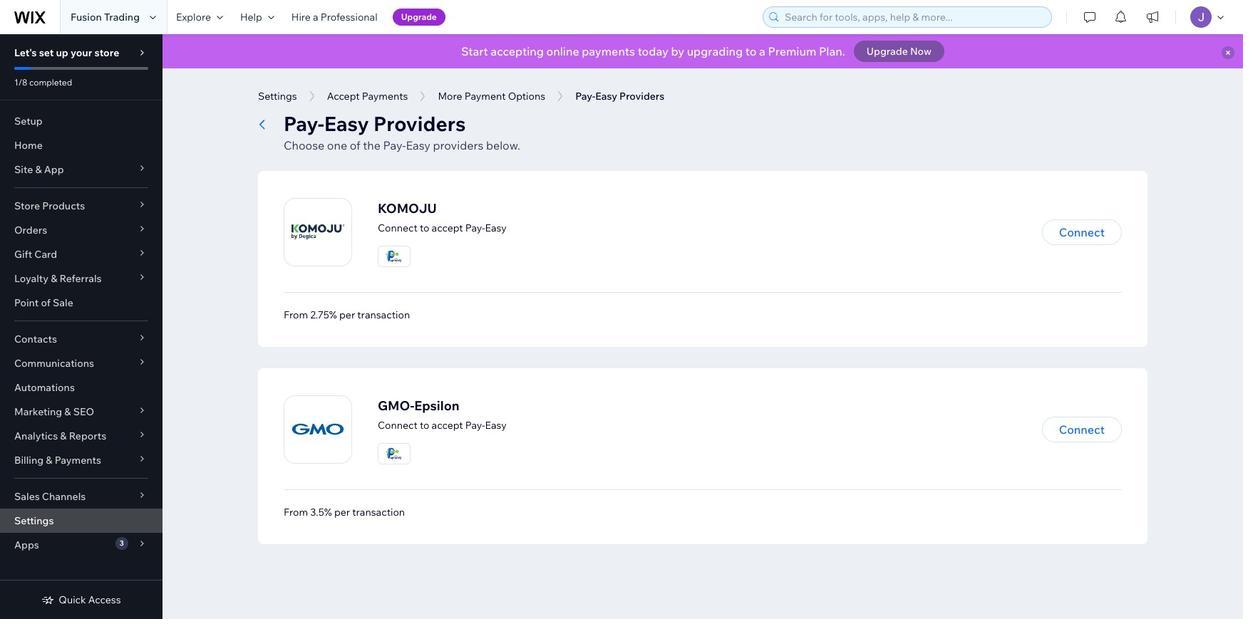 Task type: locate. For each thing, give the bounding box(es) containing it.
0 vertical spatial settings
[[258, 90, 297, 103]]

pay- inside gmo-epsilon connect to accept pay-easy
[[466, 419, 485, 432]]

completed
[[29, 77, 72, 88]]

settings down sales
[[14, 515, 54, 528]]

accept down komoju
[[432, 222, 463, 235]]

1 horizontal spatial of
[[350, 138, 361, 153]]

orders
[[14, 224, 47, 237]]

accept down epsilon at the left bottom
[[432, 419, 463, 432]]

a left premium
[[760, 44, 766, 58]]

0 vertical spatial of
[[350, 138, 361, 153]]

Search for tools, apps, help & more... field
[[781, 7, 1048, 27]]

komoju connect to accept pay-easy
[[378, 200, 507, 235]]

0 vertical spatial transaction
[[358, 309, 410, 322]]

to down komoju
[[420, 222, 430, 235]]

0 horizontal spatial upgrade
[[401, 11, 437, 22]]

1 vertical spatial a
[[760, 44, 766, 58]]

today
[[638, 44, 669, 58]]

1 vertical spatial upgrade
[[867, 45, 909, 58]]

sidebar element
[[0, 34, 163, 620]]

pay easy image
[[379, 249, 410, 265], [379, 446, 410, 462]]

0 vertical spatial to
[[746, 44, 757, 58]]

1 accept from the top
[[432, 222, 463, 235]]

upgrading
[[687, 44, 743, 58]]

to right upgrading
[[746, 44, 757, 58]]

1 horizontal spatial a
[[760, 44, 766, 58]]

of left sale
[[41, 297, 51, 310]]

payment
[[465, 90, 506, 103]]

pay-
[[284, 111, 324, 136], [383, 138, 406, 153], [466, 222, 485, 235], [466, 419, 485, 432]]

0 vertical spatial pay easy image
[[379, 249, 410, 265]]

upgrade for upgrade now
[[867, 45, 909, 58]]

settings for settings button
[[258, 90, 297, 103]]

help
[[240, 11, 262, 24]]

upgrade inside "button"
[[401, 11, 437, 22]]

setup
[[14, 115, 43, 128]]

from left 2.75%
[[284, 309, 308, 322]]

& right billing
[[46, 454, 52, 467]]

from left 3.5%
[[284, 506, 308, 519]]

connect button
[[1043, 219, 1123, 245], [1043, 417, 1123, 443]]

0 vertical spatial from
[[284, 309, 308, 322]]

& for site
[[35, 163, 42, 176]]

the
[[363, 138, 381, 153]]

point of sale
[[14, 297, 73, 310]]

communications
[[14, 357, 94, 370]]

3.5%
[[310, 506, 332, 519]]

komoju
[[378, 200, 437, 217]]

analytics & reports button
[[0, 424, 163, 449]]

1 horizontal spatial upgrade
[[867, 45, 909, 58]]

of
[[350, 138, 361, 153], [41, 297, 51, 310]]

payments up "pay-easy providers choose one of the pay-easy providers below."
[[362, 90, 408, 103]]

1 pay easy image from the top
[[379, 249, 410, 265]]

1 vertical spatial connect button
[[1043, 417, 1123, 443]]

pay easy image for connect
[[379, 249, 410, 265]]

orders button
[[0, 218, 163, 243]]

1 vertical spatial transaction
[[352, 506, 405, 519]]

store products button
[[0, 194, 163, 218]]

analytics
[[14, 430, 58, 443]]

accepting
[[491, 44, 544, 58]]

of left the at the left of the page
[[350, 138, 361, 153]]

0 horizontal spatial a
[[313, 11, 319, 24]]

pay easy image down gmo-
[[379, 446, 410, 462]]

0 vertical spatial per
[[340, 309, 355, 322]]

settings inside button
[[258, 90, 297, 103]]

0 horizontal spatial of
[[41, 297, 51, 310]]

premium
[[768, 44, 817, 58]]

settings link
[[0, 509, 163, 534]]

contacts
[[14, 333, 57, 346]]

a inside hire a professional link
[[313, 11, 319, 24]]

easy inside komoju connect to accept pay-easy
[[485, 222, 507, 235]]

from
[[284, 309, 308, 322], [284, 506, 308, 519]]

to
[[746, 44, 757, 58], [420, 222, 430, 235], [420, 419, 430, 432]]

choose
[[284, 138, 325, 153]]

from 3.5% per transaction
[[284, 506, 405, 519]]

upgrade right professional
[[401, 11, 437, 22]]

sales channels
[[14, 491, 86, 504]]

to inside gmo-epsilon connect to accept pay-easy
[[420, 419, 430, 432]]

upgrade
[[401, 11, 437, 22], [867, 45, 909, 58]]

0 vertical spatial connect button
[[1043, 219, 1123, 245]]

settings inside sidebar element
[[14, 515, 54, 528]]

a right hire
[[313, 11, 319, 24]]

0 vertical spatial accept
[[432, 222, 463, 235]]

quick
[[59, 594, 86, 607]]

seo
[[73, 406, 94, 419]]

payments down the analytics & reports dropdown button
[[55, 454, 101, 467]]

trading
[[104, 11, 140, 24]]

upgrade inside button
[[867, 45, 909, 58]]

let's set up your store
[[14, 46, 119, 59]]

a
[[313, 11, 319, 24], [760, 44, 766, 58]]

0 vertical spatial payments
[[362, 90, 408, 103]]

0 vertical spatial a
[[313, 11, 319, 24]]

0 horizontal spatial settings
[[14, 515, 54, 528]]

1 vertical spatial settings
[[14, 515, 54, 528]]

settings
[[258, 90, 297, 103], [14, 515, 54, 528]]

payments inside popup button
[[55, 454, 101, 467]]

app
[[44, 163, 64, 176]]

connect
[[378, 222, 418, 235], [1060, 225, 1106, 239], [378, 419, 418, 432], [1060, 423, 1106, 437]]

hire a professional link
[[283, 0, 386, 34]]

card
[[34, 248, 57, 261]]

start accepting online payments today by upgrading to a premium plan. alert
[[163, 34, 1244, 68]]

accept payments button
[[320, 86, 415, 107]]

& right site
[[35, 163, 42, 176]]

start accepting online payments today by upgrading to a premium plan.
[[461, 44, 846, 58]]

2 from from the top
[[284, 506, 308, 519]]

to inside komoju connect to accept pay-easy
[[420, 222, 430, 235]]

gmo-
[[378, 398, 415, 414]]

upgrade for upgrade
[[401, 11, 437, 22]]

& left the seo
[[64, 406, 71, 419]]

quick access
[[59, 594, 121, 607]]

2 accept from the top
[[432, 419, 463, 432]]

from for komoju
[[284, 309, 308, 322]]

& for analytics
[[60, 430, 67, 443]]

online
[[547, 44, 580, 58]]

options
[[508, 90, 546, 103]]

plan.
[[819, 44, 846, 58]]

professional
[[321, 11, 378, 24]]

1 vertical spatial per
[[334, 506, 350, 519]]

one
[[327, 138, 347, 153]]

1 connect button from the top
[[1043, 219, 1123, 245]]

gmo-epsilon connect to accept pay-easy
[[378, 398, 507, 432]]

1 vertical spatial of
[[41, 297, 51, 310]]

setup link
[[0, 109, 163, 133]]

per right 2.75%
[[340, 309, 355, 322]]

connect button for gmo-epsilon
[[1043, 417, 1123, 443]]

2 pay easy image from the top
[[379, 446, 410, 462]]

& for marketing
[[64, 406, 71, 419]]

1 vertical spatial to
[[420, 222, 430, 235]]

1 horizontal spatial payments
[[362, 90, 408, 103]]

sales channels button
[[0, 485, 163, 509]]

connect inside komoju connect to accept pay-easy
[[378, 222, 418, 235]]

transaction right 3.5%
[[352, 506, 405, 519]]

transaction right 2.75%
[[358, 309, 410, 322]]

1 vertical spatial payments
[[55, 454, 101, 467]]

transaction for epsilon
[[352, 506, 405, 519]]

upgrade left now
[[867, 45, 909, 58]]

access
[[88, 594, 121, 607]]

1 vertical spatial pay easy image
[[379, 446, 410, 462]]

loyalty & referrals button
[[0, 267, 163, 291]]

per
[[340, 309, 355, 322], [334, 506, 350, 519]]

loyalty & referrals
[[14, 272, 102, 285]]

hire
[[292, 11, 311, 24]]

1/8
[[14, 77, 27, 88]]

0 vertical spatial upgrade
[[401, 11, 437, 22]]

up
[[56, 46, 68, 59]]

store
[[94, 46, 119, 59]]

contacts button
[[0, 327, 163, 352]]

transaction
[[358, 309, 410, 322], [352, 506, 405, 519]]

referrals
[[60, 272, 102, 285]]

accept
[[432, 222, 463, 235], [432, 419, 463, 432]]

billing
[[14, 454, 44, 467]]

1 from from the top
[[284, 309, 308, 322]]

2 vertical spatial to
[[420, 419, 430, 432]]

per right 3.5%
[[334, 506, 350, 519]]

to down epsilon at the left bottom
[[420, 419, 430, 432]]

1 vertical spatial accept
[[432, 419, 463, 432]]

& left 'reports'
[[60, 430, 67, 443]]

2 connect button from the top
[[1043, 417, 1123, 443]]

1 vertical spatial from
[[284, 506, 308, 519]]

settings up choose
[[258, 90, 297, 103]]

& inside 'popup button'
[[64, 406, 71, 419]]

0 horizontal spatial payments
[[55, 454, 101, 467]]

1 horizontal spatial settings
[[258, 90, 297, 103]]

pay easy image down komoju
[[379, 249, 410, 265]]

& right loyalty
[[51, 272, 57, 285]]

& inside popup button
[[46, 454, 52, 467]]

1/8 completed
[[14, 77, 72, 88]]



Task type: vqa. For each thing, say whether or not it's contained in the screenshot.
middle Create
no



Task type: describe. For each thing, give the bounding box(es) containing it.
accept inside komoju connect to accept pay-easy
[[432, 222, 463, 235]]

set
[[39, 46, 54, 59]]

fusion
[[71, 11, 102, 24]]

pay easy image for epsilon
[[379, 446, 410, 462]]

hire a professional
[[292, 11, 378, 24]]

sale
[[53, 297, 73, 310]]

automations
[[14, 382, 75, 394]]

site & app
[[14, 163, 64, 176]]

point of sale link
[[0, 291, 163, 315]]

site
[[14, 163, 33, 176]]

home link
[[0, 133, 163, 158]]

help button
[[232, 0, 283, 34]]

from for gmo-
[[284, 506, 308, 519]]

explore
[[176, 11, 211, 24]]

easy inside gmo-epsilon connect to accept pay-easy
[[485, 419, 507, 432]]

settings button
[[251, 86, 304, 107]]

connect inside gmo-epsilon connect to accept pay-easy
[[378, 419, 418, 432]]

marketing & seo button
[[0, 400, 163, 424]]

pay- inside komoju connect to accept pay-easy
[[466, 222, 485, 235]]

accept inside gmo-epsilon connect to accept pay-easy
[[432, 419, 463, 432]]

sales
[[14, 491, 40, 504]]

epsilon
[[415, 398, 460, 414]]

billing & payments button
[[0, 449, 163, 473]]

billing & payments
[[14, 454, 101, 467]]

upgrade now
[[867, 45, 932, 58]]

reports
[[69, 430, 106, 443]]

automations link
[[0, 376, 163, 400]]

gift card button
[[0, 243, 163, 267]]

upgrade now button
[[854, 41, 945, 62]]

accept payments
[[327, 90, 408, 103]]

of inside point of sale link
[[41, 297, 51, 310]]

now
[[911, 45, 932, 58]]

3
[[120, 539, 124, 548]]

of inside "pay-easy providers choose one of the pay-easy providers below."
[[350, 138, 361, 153]]

gift
[[14, 248, 32, 261]]

connect button for komoju
[[1043, 219, 1123, 245]]

site & app button
[[0, 158, 163, 182]]

a inside "start accepting online payments today by upgrading to a premium plan." alert
[[760, 44, 766, 58]]

channels
[[42, 491, 86, 504]]

accept
[[327, 90, 360, 103]]

communications button
[[0, 352, 163, 376]]

to inside "start accepting online payments today by upgrading to a premium plan." alert
[[746, 44, 757, 58]]

quick access button
[[42, 594, 121, 607]]

& for loyalty
[[51, 272, 57, 285]]

providers
[[374, 111, 466, 136]]

fusion trading
[[71, 11, 140, 24]]

products
[[42, 200, 85, 213]]

settings for settings link
[[14, 515, 54, 528]]

let's
[[14, 46, 37, 59]]

gift card
[[14, 248, 57, 261]]

pay-easy providers choose one of the pay-easy providers below.
[[284, 111, 521, 153]]

by
[[671, 44, 685, 58]]

store products
[[14, 200, 85, 213]]

upgrade button
[[393, 9, 446, 26]]

apps
[[14, 539, 39, 552]]

from 2.75% per transaction
[[284, 309, 410, 322]]

per for gmo-
[[334, 506, 350, 519]]

start
[[461, 44, 488, 58]]

marketing & seo
[[14, 406, 94, 419]]

more payment options
[[438, 90, 546, 103]]

providers
[[433, 138, 484, 153]]

transaction for connect
[[358, 309, 410, 322]]

analytics & reports
[[14, 430, 106, 443]]

below.
[[486, 138, 521, 153]]

& for billing
[[46, 454, 52, 467]]

your
[[71, 46, 92, 59]]

home
[[14, 139, 43, 152]]

payments
[[582, 44, 636, 58]]

more payment options button
[[431, 86, 553, 107]]

2.75%
[[310, 309, 337, 322]]

point
[[14, 297, 39, 310]]

marketing
[[14, 406, 62, 419]]

per for komoju
[[340, 309, 355, 322]]

payments inside button
[[362, 90, 408, 103]]



